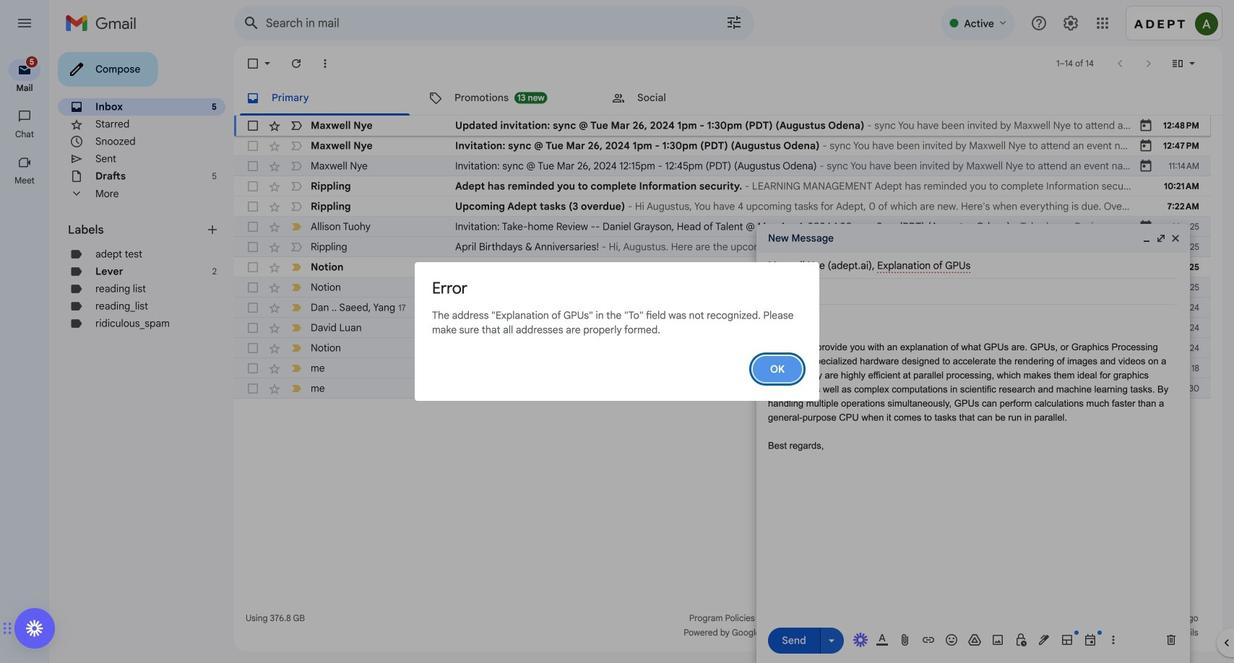 Task type: describe. For each thing, give the bounding box(es) containing it.
important according to google magic. switch for fourth row from the bottom
[[289, 321, 304, 335]]

advanced search options image
[[720, 8, 749, 37]]

6 row from the top
[[234, 217, 1212, 237]]

1 row from the top
[[234, 116, 1212, 136]]

search in mail image
[[239, 10, 265, 36]]

important mainly because you often read messages with this label. switch
[[289, 301, 304, 315]]

move image
[[7, 620, 12, 638]]

refresh image
[[289, 56, 304, 71]]

record a loom image
[[26, 620, 43, 638]]

mail, 5 unread messages image
[[26, 59, 40, 73]]

important mainly because it was sent directly to you. switch for ninth row
[[289, 281, 304, 295]]

social tab
[[600, 81, 782, 116]]

1 not important switch from the top
[[289, 119, 304, 133]]

5 not important switch from the top
[[289, 200, 304, 214]]

9 row from the top
[[234, 278, 1212, 298]]

main menu image
[[16, 14, 33, 32]]

important mainly because it was sent directly to you. switch for 13th row from the top of the page
[[289, 361, 304, 376]]

toggle split pane mode image
[[1171, 56, 1186, 71]]

promotions, 13 new messages, tab
[[417, 81, 599, 116]]

8 row from the top
[[234, 257, 1212, 278]]

4 not important switch from the top
[[289, 179, 304, 194]]

5 row from the top
[[234, 197, 1212, 217]]

11 row from the top
[[234, 318, 1212, 338]]

12 row from the top
[[234, 338, 1212, 359]]

3 not important switch from the top
[[289, 159, 304, 174]]



Task type: locate. For each thing, give the bounding box(es) containing it.
important mainly because it was sent directly to you. switch for 14th row from the top of the page
[[289, 382, 304, 396]]

heading
[[0, 82, 49, 94], [0, 129, 49, 140], [0, 175, 49, 187], [68, 223, 205, 237]]

primary tab
[[234, 81, 416, 116]]

4 important mainly because it was sent directly to you. switch from the top
[[289, 361, 304, 376]]

main content
[[234, 46, 1235, 652]]

navigation
[[0, 46, 51, 664]]

not important switch
[[289, 119, 304, 133], [289, 139, 304, 153], [289, 159, 304, 174], [289, 179, 304, 194], [289, 200, 304, 214], [289, 240, 304, 254]]

🗣️ image
[[1015, 363, 1027, 375]]

1 important mainly because it was sent directly to you. switch from the top
[[289, 260, 304, 275]]

10 row from the top
[[234, 298, 1212, 318]]

important according to google magic. switch for 6th row
[[289, 220, 304, 234]]

row
[[234, 116, 1212, 136], [234, 136, 1212, 156], [234, 156, 1212, 176], [234, 176, 1212, 197], [234, 197, 1212, 217], [234, 217, 1212, 237], [234, 237, 1212, 257], [234, 257, 1212, 278], [234, 278, 1212, 298], [234, 298, 1212, 318], [234, 318, 1212, 338], [234, 338, 1212, 359], [234, 359, 1235, 379], [234, 379, 1235, 399]]

3 important mainly because it was sent directly to you. switch from the top
[[289, 341, 304, 356]]

move image
[[2, 620, 7, 638]]

2 important mainly because it was sent directly to you. switch from the top
[[289, 281, 304, 295]]

13 row from the top
[[234, 359, 1235, 379]]

2 row from the top
[[234, 136, 1212, 156]]

tab list
[[234, 81, 1223, 116]]

1 vertical spatial important according to google magic. switch
[[289, 321, 304, 335]]

important mainly because it was sent directly to you. switch for third row from the bottom
[[289, 341, 304, 356]]

settings image
[[1063, 14, 1080, 32]]

3 row from the top
[[234, 156, 1212, 176]]

important mainly because it was sent directly to you. switch for seventh row from the bottom of the page
[[289, 260, 304, 275]]

footer
[[234, 612, 1212, 641]]

2 not important switch from the top
[[289, 139, 304, 153]]

Search in mail search field
[[234, 6, 755, 40]]

alert dialog
[[415, 262, 820, 401]]

2 important according to google magic. switch from the top
[[289, 321, 304, 335]]

7 row from the top
[[234, 237, 1212, 257]]

🛬 image
[[756, 262, 768, 274]]

0 vertical spatial important according to google magic. switch
[[289, 220, 304, 234]]

4 row from the top
[[234, 176, 1212, 197]]

5 important mainly because it was sent directly to you. switch from the top
[[289, 382, 304, 396]]

14 row from the top
[[234, 379, 1235, 399]]

6 not important switch from the top
[[289, 240, 304, 254]]

1 important according to google magic. switch from the top
[[289, 220, 304, 234]]

gmail image
[[65, 9, 144, 38]]

important mainly because it was sent directly to you. switch
[[289, 260, 304, 275], [289, 281, 304, 295], [289, 341, 304, 356], [289, 361, 304, 376], [289, 382, 304, 396]]

important according to google magic. switch
[[289, 220, 304, 234], [289, 321, 304, 335]]



Task type: vqa. For each thing, say whether or not it's contained in the screenshot.
you
no



